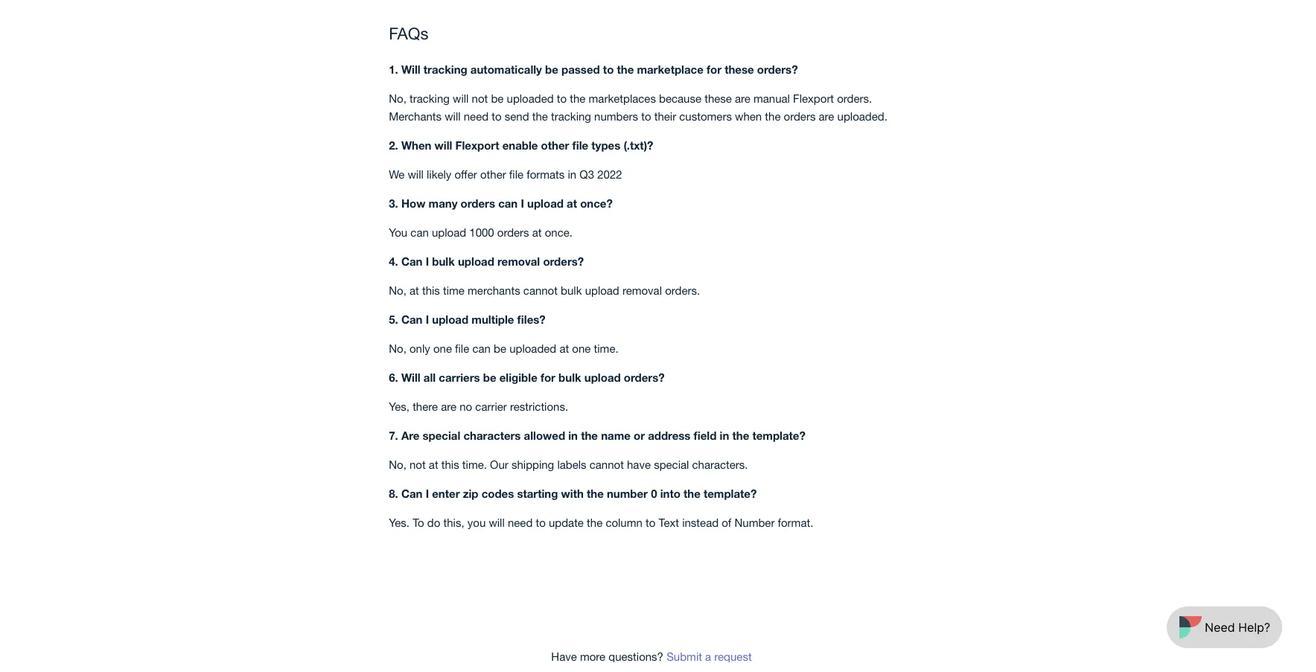 Task type: describe. For each thing, give the bounding box(es) containing it.
no, for no, tracking will not be uploaded to the marketplaces because these are manual flexport orders. merchants will need to send the tracking numbers to their customers when the orders are uploaded.
[[389, 92, 407, 105]]

(.txt)?
[[624, 138, 654, 152]]

no
[[460, 400, 472, 413]]

carrier
[[475, 400, 507, 413]]

0 horizontal spatial orders
[[461, 197, 495, 210]]

1 horizontal spatial orders
[[497, 226, 529, 239]]

8.
[[389, 487, 398, 501]]

1 vertical spatial orders.
[[665, 284, 700, 297]]

0
[[651, 487, 657, 501]]

1.
[[389, 63, 398, 76]]

there
[[413, 400, 438, 413]]

at up the enter at the left bottom of the page
[[429, 458, 438, 471]]

the right update
[[587, 516, 603, 529]]

once.
[[545, 226, 573, 239]]

to
[[413, 516, 424, 529]]

the right send
[[532, 109, 548, 122]]

text
[[659, 516, 679, 529]]

0 vertical spatial special
[[423, 429, 461, 442]]

in right allowed
[[569, 429, 578, 442]]

4. can i bulk upload removal orders?
[[389, 255, 584, 268]]

can for file
[[473, 342, 491, 355]]

when
[[401, 138, 432, 152]]

2 horizontal spatial orders?
[[757, 63, 798, 76]]

flexport inside no, tracking will not be uploaded to the marketplaces because these are manual flexport orders. merchants will need to send the tracking numbers to their customers when the orders are uploaded.
[[793, 92, 834, 105]]

formats
[[527, 168, 565, 181]]

no, for no, only one file can be uploaded at one time.
[[389, 342, 407, 355]]

no, tracking will not be uploaded to the marketplaces because these are manual flexport orders. merchants will need to send the tracking numbers to their customers when the orders are uploaded.
[[389, 92, 891, 122]]

do
[[427, 516, 441, 529]]

5. can i upload multiple files?
[[389, 313, 546, 326]]

template? for 7. are special characters allowed in the name or address field in the template?
[[753, 429, 806, 442]]

3. how many orders can i upload at once?
[[389, 197, 613, 210]]

2 one from the left
[[572, 342, 591, 355]]

i for zip
[[426, 487, 429, 501]]

0 vertical spatial for
[[707, 63, 722, 76]]

be down multiple
[[494, 342, 507, 355]]

types
[[592, 138, 621, 152]]

zip
[[463, 487, 479, 501]]

0 horizontal spatial cannot
[[524, 284, 558, 297]]

the down passed
[[570, 92, 586, 105]]

2 vertical spatial tracking
[[551, 109, 591, 122]]

to left send
[[492, 109, 502, 122]]

enter
[[432, 487, 460, 501]]

the up marketplaces at the top of the page
[[617, 63, 634, 76]]

yes.
[[389, 516, 410, 529]]

carriers
[[439, 371, 480, 384]]

or
[[634, 429, 645, 442]]

0 horizontal spatial orders?
[[543, 255, 584, 268]]

can for 5.
[[401, 313, 423, 326]]

uploaded inside no, tracking will not be uploaded to the marketplaces because these are manual flexport orders. merchants will need to send the tracking numbers to their customers when the orders are uploaded.
[[507, 92, 554, 105]]

7. are special characters allowed in the name or address field in the template?
[[389, 429, 806, 442]]

1 vertical spatial tracking
[[410, 92, 450, 105]]

name
[[601, 429, 631, 442]]

column
[[606, 516, 643, 529]]

0 vertical spatial tracking
[[424, 63, 468, 76]]

to left their
[[641, 109, 651, 122]]

faqs
[[389, 24, 429, 43]]

can for 4.
[[401, 255, 423, 268]]

when
[[735, 109, 762, 122]]

1. will tracking automatically be passed to the marketplace for these orders?
[[389, 63, 798, 76]]

files?
[[517, 313, 546, 326]]

we
[[389, 168, 405, 181]]

have
[[627, 458, 651, 471]]

0 vertical spatial other
[[541, 138, 569, 152]]

1000
[[469, 226, 494, 239]]

of
[[722, 516, 732, 529]]

can for orders
[[498, 197, 518, 210]]

i for multiple
[[426, 313, 429, 326]]

2.
[[389, 138, 398, 152]]

0 horizontal spatial other
[[480, 168, 506, 181]]

4.
[[389, 255, 398, 268]]

1 horizontal spatial special
[[654, 458, 689, 471]]

their
[[655, 109, 676, 122]]

have more questions? submit a request
[[551, 651, 752, 664]]

you
[[468, 516, 486, 529]]

submit
[[667, 651, 702, 664]]

yes,
[[389, 400, 410, 413]]

customers
[[680, 109, 732, 122]]

likely
[[427, 168, 452, 181]]

format.
[[778, 516, 814, 529]]

be for passed
[[545, 63, 559, 76]]

yes, there are no carrier restrictions.
[[389, 400, 571, 413]]

address
[[648, 429, 691, 442]]

0 horizontal spatial not
[[410, 458, 426, 471]]

more
[[580, 651, 606, 664]]

1 vertical spatial uploaded
[[510, 342, 557, 355]]

request
[[715, 651, 752, 664]]

you can upload 1000 orders at once.
[[389, 226, 573, 239]]

to right passed
[[603, 63, 614, 76]]

1 horizontal spatial cannot
[[590, 458, 624, 471]]

0 horizontal spatial removal
[[498, 255, 540, 268]]

q3
[[580, 168, 594, 181]]

time
[[443, 284, 465, 297]]

1 vertical spatial bulk
[[561, 284, 582, 297]]

to left text
[[646, 516, 656, 529]]

instead
[[682, 516, 719, 529]]

no, at this time merchants cannot bulk upload removal orders.
[[389, 284, 703, 297]]

no, for no, at this time merchants cannot bulk upload removal orders.
[[389, 284, 407, 297]]

field
[[694, 429, 717, 442]]

marketplace
[[637, 63, 704, 76]]

automatically
[[471, 63, 542, 76]]

multiple
[[472, 313, 514, 326]]

1 horizontal spatial are
[[735, 92, 751, 105]]

7.
[[389, 429, 398, 442]]

marketplaces
[[589, 92, 656, 105]]

1 horizontal spatial time.
[[594, 342, 619, 355]]

will for 1.
[[401, 63, 421, 76]]

this,
[[444, 516, 465, 529]]

to down passed
[[557, 92, 567, 105]]

once?
[[580, 197, 613, 210]]

into
[[660, 487, 681, 501]]

no, for no, not at this time. our shipping labels cannot have special characters.
[[389, 458, 407, 471]]

2 horizontal spatial file
[[572, 138, 589, 152]]



Task type: locate. For each thing, give the bounding box(es) containing it.
3.
[[389, 197, 398, 210]]

can right 5.
[[401, 313, 423, 326]]

1 horizontal spatial removal
[[623, 284, 662, 297]]

be inside no, tracking will not be uploaded to the marketplaces because these are manual flexport orders. merchants will need to send the tracking numbers to their customers when the orders are uploaded.
[[491, 92, 504, 105]]

flexport up offer
[[456, 138, 499, 152]]

0 horizontal spatial for
[[541, 371, 556, 384]]

bulk down once. at the top left
[[561, 284, 582, 297]]

for
[[707, 63, 722, 76], [541, 371, 556, 384]]

these up the manual
[[725, 63, 754, 76]]

0 vertical spatial orders
[[784, 109, 816, 122]]

0 horizontal spatial time.
[[462, 458, 487, 471]]

in right field
[[720, 429, 729, 442]]

these up "customers"
[[705, 92, 732, 105]]

will right 6.
[[401, 371, 421, 384]]

2022
[[598, 168, 622, 181]]

not inside no, tracking will not be uploaded to the marketplaces because these are manual flexport orders. merchants will need to send the tracking numbers to their customers when the orders are uploaded.
[[472, 92, 488, 105]]

1 vertical spatial this
[[442, 458, 459, 471]]

no, up merchants
[[389, 92, 407, 105]]

can down we will likely offer other file formats in q3 2022
[[498, 197, 518, 210]]

other
[[541, 138, 569, 152], [480, 168, 506, 181]]

0 vertical spatial orders?
[[757, 63, 798, 76]]

not down are
[[410, 458, 426, 471]]

characters.
[[692, 458, 748, 471]]

shipping
[[512, 458, 554, 471]]

one right only
[[433, 342, 452, 355]]

0 horizontal spatial one
[[433, 342, 452, 355]]

flexport right the manual
[[793, 92, 834, 105]]

i right 4. on the top of the page
[[426, 255, 429, 268]]

other right offer
[[480, 168, 506, 181]]

1 horizontal spatial orders?
[[624, 371, 665, 384]]

8. can i enter zip codes starting with the number 0 into the template?
[[389, 487, 757, 501]]

uploaded down files?
[[510, 342, 557, 355]]

2 vertical spatial file
[[455, 342, 469, 355]]

will for 6.
[[401, 371, 421, 384]]

1 vertical spatial flexport
[[456, 138, 499, 152]]

orders? up or
[[624, 371, 665, 384]]

merchants
[[468, 284, 520, 297]]

1 vertical spatial are
[[819, 109, 835, 122]]

uploaded.
[[838, 109, 888, 122]]

our
[[490, 458, 509, 471]]

at
[[567, 197, 577, 210], [532, 226, 542, 239], [410, 284, 419, 297], [560, 342, 569, 355], [429, 458, 438, 471]]

the down the manual
[[765, 109, 781, 122]]

other up formats
[[541, 138, 569, 152]]

0 vertical spatial time.
[[594, 342, 619, 355]]

0 horizontal spatial this
[[422, 284, 440, 297]]

1 horizontal spatial file
[[509, 168, 524, 181]]

orders down 3. how many orders can i upload at once?
[[497, 226, 529, 239]]

be down automatically
[[491, 92, 504, 105]]

0 horizontal spatial need
[[464, 109, 489, 122]]

template?
[[753, 429, 806, 442], [704, 487, 757, 501]]

the left name in the left bottom of the page
[[581, 429, 598, 442]]

tracking up merchants
[[410, 92, 450, 105]]

6.
[[389, 371, 398, 384]]

number
[[607, 487, 648, 501]]

3 no, from the top
[[389, 342, 407, 355]]

bulk up time
[[432, 255, 455, 268]]

1 vertical spatial file
[[509, 168, 524, 181]]

these for because
[[705, 92, 732, 105]]

can
[[401, 255, 423, 268], [401, 313, 423, 326], [401, 487, 423, 501]]

no, only one file can be uploaded at one time.
[[389, 342, 619, 355]]

template? right field
[[753, 429, 806, 442]]

bulk
[[432, 255, 455, 268], [561, 284, 582, 297], [559, 371, 581, 384]]

1 horizontal spatial one
[[572, 342, 591, 355]]

cannot down name in the left bottom of the page
[[590, 458, 624, 471]]

removal
[[498, 255, 540, 268], [623, 284, 662, 297]]

update
[[549, 516, 584, 529]]

no, not at this time. our shipping labels cannot have special characters.
[[389, 458, 751, 471]]

no, down 4. on the top of the page
[[389, 284, 407, 297]]

numbers
[[594, 109, 638, 122]]

0 vertical spatial will
[[401, 63, 421, 76]]

be for eligible
[[483, 371, 496, 384]]

need left send
[[464, 109, 489, 122]]

0 vertical spatial are
[[735, 92, 751, 105]]

0 vertical spatial can
[[498, 197, 518, 210]]

can for 8.
[[401, 487, 423, 501]]

be for uploaded
[[491, 92, 504, 105]]

upload
[[527, 197, 564, 210], [432, 226, 466, 239], [458, 255, 494, 268], [585, 284, 620, 297], [432, 313, 469, 326], [585, 371, 621, 384]]

0 horizontal spatial can
[[411, 226, 429, 239]]

1 horizontal spatial this
[[442, 458, 459, 471]]

1 vertical spatial can
[[411, 226, 429, 239]]

tracking left numbers
[[551, 109, 591, 122]]

1 vertical spatial template?
[[704, 487, 757, 501]]

1 vertical spatial removal
[[623, 284, 662, 297]]

passed
[[562, 63, 600, 76]]

for right eligible
[[541, 371, 556, 384]]

uploaded up send
[[507, 92, 554, 105]]

i left the enter at the left bottom of the page
[[426, 487, 429, 501]]

6. will all carriers be eligible for bulk upload orders?
[[389, 371, 665, 384]]

submit a request link
[[667, 651, 752, 664]]

will right 1.
[[401, 63, 421, 76]]

0 vertical spatial need
[[464, 109, 489, 122]]

0 horizontal spatial are
[[441, 400, 457, 413]]

all
[[424, 371, 436, 384]]

1 no, from the top
[[389, 92, 407, 105]]

file
[[572, 138, 589, 152], [509, 168, 524, 181], [455, 342, 469, 355]]

these inside no, tracking will not be uploaded to the marketplaces because these are manual flexport orders. merchants will need to send the tracking numbers to their customers when the orders are uploaded.
[[705, 92, 732, 105]]

yes. to do this, you will need to update the column to text instead of number format.
[[389, 516, 817, 529]]

a
[[705, 651, 711, 664]]

in left q3
[[568, 168, 577, 181]]

only
[[410, 342, 430, 355]]

orders down the manual
[[784, 109, 816, 122]]

file left types
[[572, 138, 589, 152]]

1 vertical spatial cannot
[[590, 458, 624, 471]]

this up the enter at the left bottom of the page
[[442, 458, 459, 471]]

can right 4. on the top of the page
[[401, 255, 423, 268]]

allowed
[[524, 429, 565, 442]]

2 horizontal spatial orders
[[784, 109, 816, 122]]

0 vertical spatial uploaded
[[507, 92, 554, 105]]

2 vertical spatial bulk
[[559, 371, 581, 384]]

orders inside no, tracking will not be uploaded to the marketplaces because these are manual flexport orders. merchants will need to send the tracking numbers to their customers when the orders are uploaded.
[[784, 109, 816, 122]]

need
[[464, 109, 489, 122], [508, 516, 533, 529]]

this left time
[[422, 284, 440, 297]]

1 vertical spatial orders?
[[543, 255, 584, 268]]

in
[[568, 168, 577, 181], [569, 429, 578, 442], [720, 429, 729, 442]]

template? for 8. can i enter zip codes starting with the number 0 into the template?
[[704, 487, 757, 501]]

special right are
[[423, 429, 461, 442]]

2 vertical spatial can
[[473, 342, 491, 355]]

0 horizontal spatial orders.
[[665, 284, 700, 297]]

2 no, from the top
[[389, 284, 407, 297]]

0 vertical spatial these
[[725, 63, 754, 76]]

1 will from the top
[[401, 63, 421, 76]]

orders. inside no, tracking will not be uploaded to the marketplaces because these are manual flexport orders. merchants will need to send the tracking numbers to their customers when the orders are uploaded.
[[837, 92, 872, 105]]

the right into
[[684, 487, 701, 501]]

template? up of
[[704, 487, 757, 501]]

file down 5. can i upload multiple files?
[[455, 342, 469, 355]]

be left passed
[[545, 63, 559, 76]]

are up when
[[735, 92, 751, 105]]

1 one from the left
[[433, 342, 452, 355]]

are
[[401, 429, 420, 442]]

0 horizontal spatial file
[[455, 342, 469, 355]]

1 vertical spatial other
[[480, 168, 506, 181]]

1 can from the top
[[401, 255, 423, 268]]

orders.
[[837, 92, 872, 105], [665, 284, 700, 297]]

2 vertical spatial orders
[[497, 226, 529, 239]]

0 vertical spatial bulk
[[432, 255, 455, 268]]

can right the 8.
[[401, 487, 423, 501]]

1 horizontal spatial need
[[508, 516, 533, 529]]

1 vertical spatial for
[[541, 371, 556, 384]]

restrictions.
[[510, 400, 568, 413]]

0 vertical spatial flexport
[[793, 92, 834, 105]]

1 horizontal spatial not
[[472, 92, 488, 105]]

2 horizontal spatial are
[[819, 109, 835, 122]]

no,
[[389, 92, 407, 105], [389, 284, 407, 297], [389, 342, 407, 355], [389, 458, 407, 471]]

file down enable
[[509, 168, 524, 181]]

0 horizontal spatial flexport
[[456, 138, 499, 152]]

one up 6. will all carriers be eligible for bulk upload orders?
[[572, 342, 591, 355]]

enable
[[503, 138, 538, 152]]

can down multiple
[[473, 342, 491, 355]]

you
[[389, 226, 408, 239]]

are left uploaded.
[[819, 109, 835, 122]]

no, left only
[[389, 342, 407, 355]]

0 vertical spatial can
[[401, 255, 423, 268]]

1 vertical spatial need
[[508, 516, 533, 529]]

not down automatically
[[472, 92, 488, 105]]

codes
[[482, 487, 514, 501]]

tracking down faqs
[[424, 63, 468, 76]]

this
[[422, 284, 440, 297], [442, 458, 459, 471]]

2 vertical spatial orders?
[[624, 371, 665, 384]]

for right marketplace
[[707, 63, 722, 76]]

2. when will flexport enable other file types (.txt)?
[[389, 138, 654, 152]]

0 vertical spatial cannot
[[524, 284, 558, 297]]

i for upload
[[426, 255, 429, 268]]

at left once. at the top left
[[532, 226, 542, 239]]

orders up you can upload 1000 orders at once.
[[461, 197, 495, 210]]

1 vertical spatial not
[[410, 458, 426, 471]]

orders? down once. at the top left
[[543, 255, 584, 268]]

special down the address
[[654, 458, 689, 471]]

need down starting on the left of page
[[508, 516, 533, 529]]

i up only
[[426, 313, 429, 326]]

no, down 7.
[[389, 458, 407, 471]]

orders?
[[757, 63, 798, 76], [543, 255, 584, 268], [624, 371, 665, 384]]

1 vertical spatial can
[[401, 313, 423, 326]]

1 horizontal spatial for
[[707, 63, 722, 76]]

i down we will likely offer other file formats in q3 2022
[[521, 197, 524, 210]]

at left time
[[410, 284, 419, 297]]

will
[[401, 63, 421, 76], [401, 371, 421, 384]]

labels
[[557, 458, 587, 471]]

1 horizontal spatial orders.
[[837, 92, 872, 105]]

at left once?
[[567, 197, 577, 210]]

offer
[[455, 168, 477, 181]]

not
[[472, 92, 488, 105], [410, 458, 426, 471]]

characters
[[464, 429, 521, 442]]

to left update
[[536, 516, 546, 529]]

merchants
[[389, 109, 442, 122]]

1 horizontal spatial flexport
[[793, 92, 834, 105]]

how
[[401, 197, 426, 210]]

cannot up files?
[[524, 284, 558, 297]]

4 no, from the top
[[389, 458, 407, 471]]

2 can from the top
[[401, 313, 423, 326]]

starting
[[517, 487, 558, 501]]

0 vertical spatial template?
[[753, 429, 806, 442]]

5.
[[389, 313, 398, 326]]

1 horizontal spatial can
[[473, 342, 491, 355]]

1 vertical spatial these
[[705, 92, 732, 105]]

uploaded
[[507, 92, 554, 105], [510, 342, 557, 355]]

be
[[545, 63, 559, 76], [491, 92, 504, 105], [494, 342, 507, 355], [483, 371, 496, 384]]

number
[[735, 516, 775, 529]]

1 vertical spatial time.
[[462, 458, 487, 471]]

2 will from the top
[[401, 371, 421, 384]]

special
[[423, 429, 461, 442], [654, 458, 689, 471]]

0 vertical spatial file
[[572, 138, 589, 152]]

are left the no
[[441, 400, 457, 413]]

can right you
[[411, 226, 429, 239]]

tracking
[[424, 63, 468, 76], [410, 92, 450, 105], [551, 109, 591, 122]]

have
[[551, 651, 577, 664]]

to
[[603, 63, 614, 76], [557, 92, 567, 105], [492, 109, 502, 122], [641, 109, 651, 122], [536, 516, 546, 529], [646, 516, 656, 529]]

1 vertical spatial special
[[654, 458, 689, 471]]

1 vertical spatial will
[[401, 371, 421, 384]]

need inside no, tracking will not be uploaded to the marketplaces because these are manual flexport orders. merchants will need to send the tracking numbers to their customers when the orders are uploaded.
[[464, 109, 489, 122]]

no, inside no, tracking will not be uploaded to the marketplaces because these are manual flexport orders. merchants will need to send the tracking numbers to their customers when the orders are uploaded.
[[389, 92, 407, 105]]

questions?
[[609, 651, 664, 664]]

eligible
[[500, 371, 538, 384]]

can
[[498, 197, 518, 210], [411, 226, 429, 239], [473, 342, 491, 355]]

0 vertical spatial this
[[422, 284, 440, 297]]

the up characters.
[[733, 429, 750, 442]]

at up 6. will all carriers be eligible for bulk upload orders?
[[560, 342, 569, 355]]

2 vertical spatial are
[[441, 400, 457, 413]]

1 vertical spatial orders
[[461, 197, 495, 210]]

0 vertical spatial not
[[472, 92, 488, 105]]

3 can from the top
[[401, 487, 423, 501]]

we will likely offer other file formats in q3 2022
[[389, 168, 622, 181]]

2 vertical spatial can
[[401, 487, 423, 501]]

these for for
[[725, 63, 754, 76]]

1 horizontal spatial other
[[541, 138, 569, 152]]

time.
[[594, 342, 619, 355], [462, 458, 487, 471]]

be left eligible
[[483, 371, 496, 384]]

0 vertical spatial orders.
[[837, 92, 872, 105]]

bulk up restrictions.
[[559, 371, 581, 384]]

one
[[433, 342, 452, 355], [572, 342, 591, 355]]

orders? up the manual
[[757, 63, 798, 76]]

2 horizontal spatial can
[[498, 197, 518, 210]]

cannot
[[524, 284, 558, 297], [590, 458, 624, 471]]

0 horizontal spatial special
[[423, 429, 461, 442]]

the right 'with'
[[587, 487, 604, 501]]

0 vertical spatial removal
[[498, 255, 540, 268]]

with
[[561, 487, 584, 501]]

manual
[[754, 92, 790, 105]]

many
[[429, 197, 458, 210]]

because
[[659, 92, 702, 105]]



Task type: vqa. For each thing, say whether or not it's contained in the screenshot.
information
no



